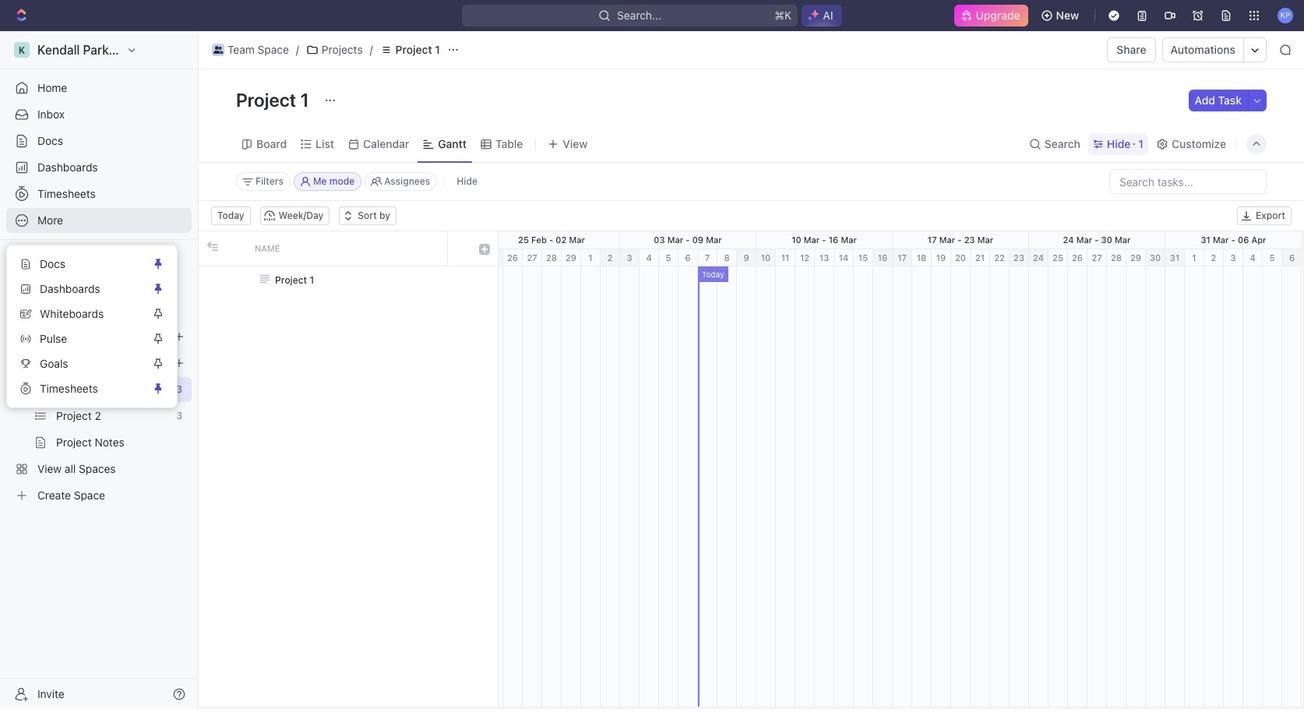 Task type: describe. For each thing, give the bounding box(es) containing it.
1 27 element from the left
[[523, 249, 542, 267]]

list link
[[313, 133, 334, 155]]

28 for 2nd 28 element from left
[[1111, 253, 1122, 263]]

11
[[781, 253, 790, 263]]

1 29 from the left
[[566, 253, 577, 263]]

1 horizontal spatial team
[[228, 43, 255, 56]]

favorites button
[[6, 249, 69, 268]]

0 vertical spatial projects
[[322, 43, 363, 56]]

mar inside the 25 feb - 02 mar element
[[569, 235, 585, 245]]

25 feb - 02 mar
[[518, 235, 585, 245]]

25 for 25 feb - 02 mar
[[518, 235, 529, 245]]

dashboards for the top dashboards link
[[37, 161, 98, 174]]

Search tasks... text field
[[1111, 170, 1266, 193]]

2 3 from the left
[[1231, 253, 1236, 263]]

09
[[693, 235, 704, 245]]

0 vertical spatial projects link
[[302, 41, 367, 59]]

1 horizontal spatial team space link
[[208, 41, 293, 59]]

apr
[[1252, 235, 1267, 245]]

automations button
[[1163, 38, 1244, 62]]

9 mar from the left
[[1115, 235, 1131, 245]]

0 horizontal spatial  image
[[207, 241, 218, 252]]

1 25 element from the left
[[484, 249, 503, 267]]

4 mar from the left
[[804, 235, 820, 245]]

11 element
[[776, 249, 796, 267]]

list
[[316, 137, 334, 150]]

14
[[839, 253, 849, 263]]

5 mar from the left
[[841, 235, 857, 245]]

goals
[[40, 357, 68, 370]]

new button
[[1035, 3, 1089, 28]]

17 element
[[893, 249, 913, 267]]

1 vertical spatial docs
[[40, 257, 65, 270]]

9
[[744, 253, 749, 263]]

user group image inside team space link
[[213, 46, 223, 54]]

1 5 from the left
[[666, 253, 671, 263]]

2 28 element from the left
[[1107, 249, 1127, 267]]

10 mar - 16 mar
[[792, 235, 857, 245]]

table link
[[493, 133, 523, 155]]

project 1 - 0.00% row
[[199, 267, 498, 294]]

28 for 1st 28 element
[[546, 253, 557, 263]]

17 mar - 23 mar
[[928, 235, 994, 245]]

2 4 from the left
[[1250, 253, 1256, 263]]

1 vertical spatial project 1
[[236, 89, 313, 111]]

06
[[1238, 235, 1250, 245]]

- for 23
[[958, 235, 962, 245]]

inbox
[[37, 108, 65, 121]]

gantt link
[[435, 133, 467, 155]]

project inside project 1 link
[[396, 43, 432, 56]]

name
[[255, 243, 280, 253]]

15
[[859, 253, 868, 263]]

whiteboards
[[40, 307, 104, 320]]

21 element
[[971, 249, 991, 267]]

0 vertical spatial 16
[[829, 235, 839, 245]]

31 mar - 06 apr element
[[1166, 231, 1303, 249]]

1 vertical spatial 30
[[1150, 253, 1161, 263]]

1 28 element from the left
[[542, 249, 562, 267]]

more button
[[6, 208, 192, 233]]

14 element
[[835, 249, 854, 267]]

- for 16
[[822, 235, 827, 245]]

space inside tree
[[67, 330, 99, 343]]

27 for 2nd '27' element from left
[[1092, 253, 1103, 263]]

table
[[496, 137, 523, 150]]

8
[[724, 253, 730, 263]]

03 mar - 09 mar element
[[620, 231, 757, 249]]

project inside project 1 'cell'
[[275, 274, 307, 286]]

13
[[820, 253, 829, 263]]

10 element
[[757, 249, 776, 267]]

0 vertical spatial timesheets link
[[6, 182, 192, 207]]

12
[[800, 253, 810, 263]]

0 vertical spatial 23
[[965, 235, 975, 245]]

add task
[[1195, 94, 1242, 107]]

1 6 from the left
[[685, 253, 691, 263]]

0 vertical spatial docs link
[[6, 129, 192, 154]]

gantt
[[438, 137, 467, 150]]

25 for 2nd 25 element
[[1053, 253, 1064, 263]]

31 element
[[1166, 249, 1185, 267]]

24 for 24 mar - 30 mar
[[1063, 235, 1074, 245]]

⌘k
[[775, 9, 792, 22]]

pulse
[[40, 332, 67, 345]]

15 element
[[854, 249, 874, 267]]

24 for 24
[[1033, 253, 1044, 263]]

board link
[[253, 133, 287, 155]]

2 27 element from the left
[[1088, 249, 1107, 267]]

invite
[[37, 687, 65, 700]]

10 mar - 16 mar element
[[757, 231, 893, 249]]

20 element
[[952, 249, 971, 267]]

27 for 2nd '27' element from right
[[527, 253, 537, 263]]

hide for hide
[[457, 175, 478, 187]]

calendar link
[[360, 133, 409, 155]]

2 column header from the left
[[222, 231, 245, 266]]

1 26 from the left
[[507, 253, 518, 263]]

12 element
[[796, 249, 815, 267]]

sidebar navigation
[[0, 31, 199, 709]]

03 mar - 09 mar
[[654, 235, 722, 245]]

24 mar - 30 mar element
[[1030, 231, 1166, 249]]

name row
[[199, 231, 498, 267]]

1 4 from the left
[[646, 253, 652, 263]]

13 element
[[815, 249, 835, 267]]

1 vertical spatial timesheets link
[[13, 376, 149, 401]]

7 mar from the left
[[978, 235, 994, 245]]

export button
[[1238, 207, 1292, 225]]

favorites
[[12, 253, 53, 264]]

search button
[[1025, 133, 1086, 155]]

1 29 element from the left
[[562, 249, 581, 267]]

22 element
[[991, 249, 1010, 267]]

17 for 17 mar - 23 mar
[[928, 235, 937, 245]]

hide for hide 1
[[1107, 137, 1131, 150]]

team space inside tree
[[37, 330, 99, 343]]

1 column header from the left
[[199, 231, 222, 266]]



Task type: vqa. For each thing, say whether or not it's contained in the screenshot.
Export
yes



Task type: locate. For each thing, give the bounding box(es) containing it.
- for 30
[[1095, 235, 1099, 245]]

1 horizontal spatial 27 element
[[1088, 249, 1107, 267]]

1 2 from the left
[[608, 253, 613, 263]]

28
[[546, 253, 557, 263], [1111, 253, 1122, 263]]

0 horizontal spatial 31
[[1170, 253, 1180, 263]]

add task button
[[1189, 90, 1249, 111]]

0 horizontal spatial space
[[67, 330, 99, 343]]

1 vertical spatial 31
[[1170, 253, 1180, 263]]

26 down 24 mar - 30 mar
[[1072, 253, 1083, 263]]

6 - from the left
[[1232, 235, 1236, 245]]

29 element down 02
[[562, 249, 581, 267]]

23 element
[[1010, 249, 1030, 267]]

0 vertical spatial today
[[217, 210, 244, 221]]

6
[[685, 253, 691, 263], [1290, 253, 1295, 263]]

0 vertical spatial dashboards link
[[6, 155, 192, 180]]

2 5 from the left
[[1270, 253, 1275, 263]]

25 element down the 25 feb - 02 mar element
[[484, 249, 503, 267]]

17 for 17
[[898, 253, 907, 263]]

project 1 link
[[376, 41, 444, 59]]

7
[[705, 253, 710, 263]]

today
[[217, 210, 244, 221], [702, 270, 725, 279]]

0 vertical spatial team
[[228, 43, 255, 56]]

tree
[[6, 298, 192, 508]]

27 element
[[523, 249, 542, 267], [1088, 249, 1107, 267]]

docs link
[[6, 129, 192, 154], [13, 252, 149, 277]]

2 29 from the left
[[1131, 253, 1142, 263]]

0 horizontal spatial 25 element
[[484, 249, 503, 267]]

5 down the 03 mar - 09 mar
[[666, 253, 671, 263]]

1 inside 'cell'
[[310, 274, 314, 286]]

25
[[518, 235, 529, 245], [488, 253, 499, 263], [1053, 253, 1064, 263]]

timesheets
[[37, 187, 96, 200], [40, 382, 98, 395]]

24 mar - 30 mar
[[1063, 235, 1131, 245]]

2 6 from the left
[[1290, 253, 1295, 263]]

docs up spaces
[[40, 257, 65, 270]]

25 element right 23 element
[[1049, 249, 1068, 267]]

26
[[507, 253, 518, 263], [1072, 253, 1083, 263]]

1 horizontal spatial today
[[702, 270, 725, 279]]

4 down apr
[[1250, 253, 1256, 263]]

29
[[566, 253, 577, 263], [1131, 253, 1142, 263]]

0 horizontal spatial 23
[[965, 235, 975, 245]]

6 down export "button"
[[1290, 253, 1295, 263]]

hide down gantt
[[457, 175, 478, 187]]

1 / from the left
[[296, 43, 299, 56]]

new
[[1057, 9, 1079, 22]]

27
[[527, 253, 537, 263], [1092, 253, 1103, 263]]

1 vertical spatial team
[[37, 330, 65, 343]]

tree inside "sidebar" navigation
[[6, 298, 192, 508]]

team space
[[228, 43, 289, 56], [37, 330, 99, 343]]

25 for first 25 element
[[488, 253, 499, 263]]

goals link
[[13, 351, 149, 376]]

2 29 element from the left
[[1127, 249, 1146, 267]]

1 horizontal spatial  image
[[479, 244, 490, 255]]

1 horizontal spatial 30
[[1150, 253, 1161, 263]]

docs link down inbox link
[[6, 129, 192, 154]]

1 mar from the left
[[569, 235, 585, 245]]

projects down pulse link
[[47, 356, 88, 369]]

1 horizontal spatial 27
[[1092, 253, 1103, 263]]

inbox link
[[6, 102, 192, 127]]

29 element left 31 element
[[1127, 249, 1146, 267]]

dashboards link down inbox link
[[6, 155, 192, 180]]

1 horizontal spatial 4
[[1250, 253, 1256, 263]]

1 horizontal spatial 6
[[1290, 253, 1295, 263]]

1 vertical spatial dashboards link
[[13, 277, 149, 302]]

27 down 24 mar - 30 mar element
[[1092, 253, 1103, 263]]

28 element down 24 mar - 30 mar element
[[1107, 249, 1127, 267]]

20
[[955, 253, 966, 263]]

21
[[976, 253, 985, 263]]

0 horizontal spatial 25
[[488, 253, 499, 263]]

project 1 inside 'cell'
[[275, 274, 314, 286]]

name column header
[[245, 231, 448, 266]]

0 horizontal spatial 29 element
[[562, 249, 581, 267]]

upgrade
[[976, 9, 1021, 22]]

26 down the 25 feb - 02 mar
[[507, 253, 518, 263]]

0 vertical spatial 31
[[1201, 235, 1211, 245]]

0 vertical spatial user group image
[[213, 46, 223, 54]]

dashboards link
[[6, 155, 192, 180], [13, 277, 149, 302]]

28 element down the 25 feb - 02 mar element
[[542, 249, 562, 267]]

1 vertical spatial hide
[[457, 175, 478, 187]]

2 25 element from the left
[[1049, 249, 1068, 267]]

0 horizontal spatial user group image
[[16, 332, 28, 341]]

space
[[258, 43, 289, 56], [67, 330, 99, 343]]

hide button
[[451, 172, 484, 191]]

28 down 24 mar - 30 mar element
[[1111, 253, 1122, 263]]

timesheets for the bottommost timesheets link
[[40, 382, 98, 395]]

- inside "element"
[[822, 235, 827, 245]]

dashboards inside "sidebar" navigation
[[37, 161, 98, 174]]

1 horizontal spatial team space
[[228, 43, 289, 56]]

hide inside button
[[457, 175, 478, 187]]

docs down inbox
[[37, 134, 63, 147]]

timesheets link up more dropdown button
[[6, 182, 192, 207]]

 image left "feb" at left
[[479, 244, 490, 255]]

29 element
[[562, 249, 581, 267], [1127, 249, 1146, 267]]

projects link down the pulse
[[47, 351, 148, 376]]

17 mar - 23 mar element
[[893, 231, 1030, 249]]

hide right search
[[1107, 137, 1131, 150]]

1 horizontal spatial 17
[[928, 235, 937, 245]]

31 left "06"
[[1201, 235, 1211, 245]]

25 element
[[484, 249, 503, 267], [1049, 249, 1068, 267]]

0 vertical spatial space
[[258, 43, 289, 56]]

1 horizontal spatial 5
[[1270, 253, 1275, 263]]

3 - from the left
[[822, 235, 827, 245]]

1 horizontal spatial 25 element
[[1049, 249, 1068, 267]]

8 mar from the left
[[1077, 235, 1093, 245]]

-
[[549, 235, 554, 245], [686, 235, 690, 245], [822, 235, 827, 245], [958, 235, 962, 245], [1095, 235, 1099, 245], [1232, 235, 1236, 245]]

3 down 03 mar - 09 mar element
[[627, 253, 632, 263]]

 image down today button at top
[[207, 241, 218, 252]]

add
[[1195, 94, 1216, 107]]

16 element
[[874, 249, 893, 267]]

1 28 from the left
[[546, 253, 557, 263]]

projects link inside tree
[[47, 351, 148, 376]]

1 3 from the left
[[627, 253, 632, 263]]

mar
[[569, 235, 585, 245], [668, 235, 684, 245], [706, 235, 722, 245], [804, 235, 820, 245], [841, 235, 857, 245], [940, 235, 956, 245], [978, 235, 994, 245], [1077, 235, 1093, 245], [1115, 235, 1131, 245], [1213, 235, 1229, 245]]

dashboards link up the whiteboards
[[13, 277, 149, 302]]

0 vertical spatial 10
[[792, 235, 802, 245]]

2 27 from the left
[[1092, 253, 1103, 263]]

2 down the 25 feb - 02 mar element
[[608, 253, 613, 263]]

5
[[666, 253, 671, 263], [1270, 253, 1275, 263]]

1 horizontal spatial 28 element
[[1107, 249, 1127, 267]]

26 element
[[503, 249, 523, 267], [1068, 249, 1088, 267]]

1 vertical spatial team space
[[37, 330, 99, 343]]

19
[[937, 253, 946, 263]]

pulse link
[[13, 327, 149, 351]]

whiteboards link
[[13, 302, 149, 327]]

0 horizontal spatial 26
[[507, 253, 518, 263]]

26 element down the 25 feb - 02 mar
[[503, 249, 523, 267]]

task
[[1219, 94, 1242, 107]]

0 horizontal spatial 28 element
[[542, 249, 562, 267]]

0 vertical spatial 17
[[928, 235, 937, 245]]

1 vertical spatial docs link
[[13, 252, 149, 277]]

29 down 02
[[566, 253, 577, 263]]

6 down 03 mar - 09 mar element
[[685, 253, 691, 263]]

16 up 13
[[829, 235, 839, 245]]

6 mar from the left
[[940, 235, 956, 245]]

calendar
[[363, 137, 409, 150]]

31
[[1201, 235, 1211, 245], [1170, 253, 1180, 263]]

docs
[[37, 134, 63, 147], [40, 257, 65, 270]]

upgrade link
[[954, 5, 1028, 26]]

25 feb - 02 mar element
[[484, 231, 620, 249]]

1 horizontal spatial 23
[[1014, 253, 1025, 263]]

1 vertical spatial today
[[702, 270, 725, 279]]

31 for 31 mar - 06 apr
[[1201, 235, 1211, 245]]

0 horizontal spatial hide
[[457, 175, 478, 187]]

team
[[228, 43, 255, 56], [37, 330, 65, 343]]

2
[[608, 253, 613, 263], [1212, 253, 1217, 263]]

- for 02
[[549, 235, 554, 245]]

1 vertical spatial 23
[[1014, 253, 1025, 263]]

5 down 31 mar - 06 apr element on the top right of the page
[[1270, 253, 1275, 263]]

1 horizontal spatial 3
[[1231, 253, 1236, 263]]

2 vertical spatial project
[[275, 274, 307, 286]]

1 horizontal spatial 29
[[1131, 253, 1142, 263]]

16 right the 15 element
[[878, 253, 888, 263]]

projects link
[[302, 41, 367, 59], [47, 351, 148, 376]]

0 vertical spatial hide
[[1107, 137, 1131, 150]]

assignees
[[384, 175, 430, 187]]

projects inside tree
[[47, 356, 88, 369]]

30
[[1102, 235, 1113, 245], [1150, 253, 1161, 263]]

0 horizontal spatial 2
[[608, 253, 613, 263]]

0 horizontal spatial 3
[[627, 253, 632, 263]]

2 28 from the left
[[1111, 253, 1122, 263]]

18
[[917, 253, 927, 263]]

search
[[1045, 137, 1081, 150]]

03
[[654, 235, 665, 245]]

0 vertical spatial dashboards
[[37, 161, 98, 174]]

23 right 22 element
[[1014, 253, 1025, 263]]

today button
[[211, 207, 251, 225]]

share
[[1117, 43, 1147, 56]]

2 mar from the left
[[668, 235, 684, 245]]

1 vertical spatial team space link
[[37, 324, 148, 349]]

0 horizontal spatial 10
[[761, 253, 771, 263]]

docs link down more dropdown button
[[13, 252, 149, 277]]

1 horizontal spatial hide
[[1107, 137, 1131, 150]]

hide 1
[[1107, 137, 1144, 150]]

1 horizontal spatial user group image
[[213, 46, 223, 54]]

17 inside 17 element
[[898, 253, 907, 263]]

dashboards up the whiteboards
[[40, 282, 100, 295]]

29 left '30' element
[[1131, 253, 1142, 263]]

0 vertical spatial team space link
[[208, 41, 293, 59]]

automations
[[1171, 43, 1236, 56]]

1 horizontal spatial 31
[[1201, 235, 1211, 245]]

19 element
[[932, 249, 952, 267]]

3 mar from the left
[[706, 235, 722, 245]]

1 horizontal spatial 29 element
[[1127, 249, 1146, 267]]

3 down 31 mar - 06 apr element on the top right of the page
[[1231, 253, 1236, 263]]

2 26 element from the left
[[1068, 249, 1088, 267]]

1 vertical spatial dashboards
[[40, 282, 100, 295]]

26 element down 24 mar - 30 mar
[[1068, 249, 1088, 267]]

1 vertical spatial 10
[[761, 253, 771, 263]]

2 2 from the left
[[1212, 253, 1217, 263]]

1 27 from the left
[[527, 253, 537, 263]]

1 vertical spatial project
[[236, 89, 296, 111]]

timesheets link down goals
[[13, 376, 149, 401]]

search...
[[617, 9, 662, 22]]

16
[[829, 235, 839, 245], [878, 253, 888, 263]]

27 element down "feb" at left
[[523, 249, 542, 267]]

more
[[37, 214, 63, 227]]

user group image inside tree
[[16, 332, 28, 341]]

10 mar from the left
[[1213, 235, 1229, 245]]

team space link inside tree
[[37, 324, 148, 349]]

team space link
[[208, 41, 293, 59], [37, 324, 148, 349]]

24 element
[[1030, 249, 1049, 267]]

timesheets down goals link
[[40, 382, 98, 395]]

10 up 12
[[792, 235, 802, 245]]

0 horizontal spatial 24
[[1033, 253, 1044, 263]]

user group image
[[213, 46, 223, 54], [16, 332, 28, 341]]

- for 09
[[686, 235, 690, 245]]

28 element
[[542, 249, 562, 267], [1107, 249, 1127, 267]]

0 horizontal spatial 5
[[666, 253, 671, 263]]

project 1 tree grid
[[199, 231, 498, 707]]

docs inside "sidebar" navigation
[[37, 134, 63, 147]]

1 horizontal spatial 2
[[1212, 253, 1217, 263]]

dashboards down inbox
[[37, 161, 98, 174]]

1 vertical spatial 17
[[898, 253, 907, 263]]

timesheets for the top timesheets link
[[37, 187, 96, 200]]

30 element
[[1146, 249, 1166, 267]]

1 vertical spatial timesheets
[[40, 382, 98, 395]]

4 column header from the left
[[472, 231, 498, 266]]

2 26 from the left
[[1072, 253, 1083, 263]]

home link
[[6, 76, 192, 101]]

1 horizontal spatial /
[[370, 43, 373, 56]]

27 down "feb" at left
[[527, 253, 537, 263]]

timesheets inside "sidebar" navigation
[[37, 187, 96, 200]]

1 - from the left
[[549, 235, 554, 245]]

4 - from the left
[[958, 235, 962, 245]]

/
[[296, 43, 299, 56], [370, 43, 373, 56]]

0 horizontal spatial 27
[[527, 253, 537, 263]]

0 horizontal spatial team space
[[37, 330, 99, 343]]

31 right '30' element
[[1170, 253, 1180, 263]]

1 horizontal spatial space
[[258, 43, 289, 56]]

2 - from the left
[[686, 235, 690, 245]]

 image
[[207, 241, 218, 252], [479, 244, 490, 255]]

17 up 19
[[928, 235, 937, 245]]

0 horizontal spatial /
[[296, 43, 299, 56]]

1 horizontal spatial 16
[[878, 253, 888, 263]]

column header
[[199, 231, 222, 266], [222, 231, 245, 266], [448, 231, 472, 266], [472, 231, 498, 266]]

mar inside 31 mar - 06 apr element
[[1213, 235, 1229, 245]]

projects left project 1 link
[[322, 43, 363, 56]]

2 down the 31 mar - 06 apr
[[1212, 253, 1217, 263]]

17 right 16 "element"
[[898, 253, 907, 263]]

5 - from the left
[[1095, 235, 1099, 245]]

4 down 03 mar - 09 mar element
[[646, 253, 652, 263]]

31 mar - 06 apr
[[1201, 235, 1267, 245]]

22
[[995, 253, 1005, 263]]

0 vertical spatial 30
[[1102, 235, 1113, 245]]

0 vertical spatial project 1
[[396, 43, 440, 56]]

project
[[396, 43, 432, 56], [236, 89, 296, 111], [275, 274, 307, 286]]

02
[[556, 235, 567, 245]]

spaces
[[12, 279, 45, 291]]

share button
[[1108, 37, 1156, 62]]

1 vertical spatial 24
[[1033, 253, 1044, 263]]

0 horizontal spatial 6
[[685, 253, 691, 263]]

1 horizontal spatial projects link
[[302, 41, 367, 59]]

team inside tree
[[37, 330, 65, 343]]

- for 06
[[1232, 235, 1236, 245]]

0 horizontal spatial team space link
[[37, 324, 148, 349]]

27 element down 24 mar - 30 mar element
[[1088, 249, 1107, 267]]

10
[[792, 235, 802, 245], [761, 253, 771, 263]]

2 vertical spatial project 1
[[275, 274, 314, 286]]

1 vertical spatial 16
[[878, 253, 888, 263]]

3 column header from the left
[[448, 231, 472, 266]]

0 vertical spatial 24
[[1063, 235, 1074, 245]]

23 up the 20
[[965, 235, 975, 245]]

0 horizontal spatial 29
[[566, 253, 577, 263]]

project 1
[[396, 43, 440, 56], [236, 89, 313, 111], [275, 274, 314, 286]]

1 horizontal spatial projects
[[322, 43, 363, 56]]

home
[[37, 81, 67, 94]]

0 horizontal spatial 26 element
[[503, 249, 523, 267]]

0 horizontal spatial 27 element
[[523, 249, 542, 267]]

31 for 31
[[1170, 253, 1180, 263]]

25 left "feb" at left
[[518, 235, 529, 245]]

10 for 10
[[761, 253, 771, 263]]

10 for 10 mar - 16 mar
[[792, 235, 802, 245]]

28 down the 25 feb - 02 mar element
[[546, 253, 557, 263]]

1 horizontal spatial 26 element
[[1068, 249, 1088, 267]]

timesheets up more
[[37, 187, 96, 200]]

2 / from the left
[[370, 43, 373, 56]]

25 down the 25 feb - 02 mar element
[[488, 253, 499, 263]]

1 26 element from the left
[[503, 249, 523, 267]]

assignees button
[[365, 172, 437, 191]]

4
[[646, 253, 652, 263], [1250, 253, 1256, 263]]

board
[[256, 137, 287, 150]]

0 horizontal spatial team
[[37, 330, 65, 343]]

25 right 24 element
[[1053, 253, 1064, 263]]

hide
[[1107, 137, 1131, 150], [457, 175, 478, 187]]

0 vertical spatial timesheets
[[37, 187, 96, 200]]

0 vertical spatial docs
[[37, 134, 63, 147]]

0 horizontal spatial 30
[[1102, 235, 1113, 245]]

0 horizontal spatial projects link
[[47, 351, 148, 376]]

1 horizontal spatial 25
[[518, 235, 529, 245]]

10 right 9
[[761, 253, 771, 263]]

export
[[1256, 210, 1286, 221]]

project 1 cell
[[245, 267, 448, 294]]

tree containing team space
[[6, 298, 192, 508]]

17 inside 17 mar - 23 mar element
[[928, 235, 937, 245]]

customize button
[[1152, 133, 1231, 155]]

dashboards for the bottommost dashboards link
[[40, 282, 100, 295]]

18 element
[[913, 249, 932, 267]]

today inside button
[[217, 210, 244, 221]]

projects link left project 1 link
[[302, 41, 367, 59]]

0 horizontal spatial today
[[217, 210, 244, 221]]

10 inside "element"
[[792, 235, 802, 245]]

0 vertical spatial project
[[396, 43, 432, 56]]

feb
[[531, 235, 547, 245]]

0 vertical spatial team space
[[228, 43, 289, 56]]

1 vertical spatial projects
[[47, 356, 88, 369]]

customize
[[1172, 137, 1227, 150]]



